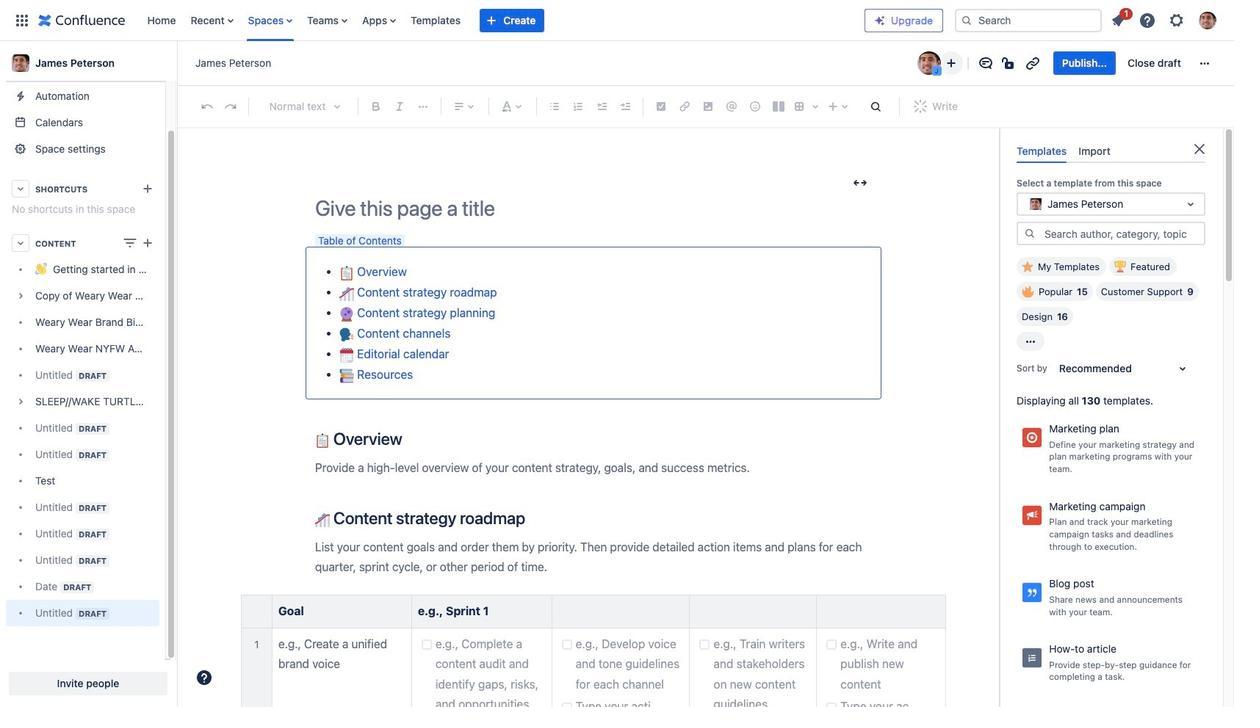Task type: vqa. For each thing, say whether or not it's contained in the screenshot.
:calendar_spiral: icon
yes



Task type: locate. For each thing, give the bounding box(es) containing it.
create image
[[139, 234, 156, 252]]

banner
[[0, 0, 1234, 41]]

:speaking_head: image
[[339, 328, 354, 342], [339, 328, 354, 342]]

list for premium image
[[1105, 6, 1225, 33]]

:roller_coaster: image
[[315, 513, 330, 528]]

tree
[[6, 256, 159, 627]]

None search field
[[955, 8, 1102, 32]]

group
[[1053, 51, 1190, 75]]

confluence image
[[38, 11, 125, 29], [38, 11, 125, 29]]

list
[[140, 0, 865, 41], [1105, 6, 1225, 33]]

no restrictions image
[[1000, 54, 1018, 72]]

open image
[[1182, 196, 1200, 213]]

change view image
[[121, 234, 139, 252]]

:crystal_ball: image
[[339, 307, 354, 322]]

make page full-width image
[[852, 174, 869, 192]]

:roller_coaster: image
[[339, 286, 354, 301], [339, 286, 354, 301]]

help icon image
[[1139, 11, 1156, 29]]

tab list
[[1011, 139, 1211, 163]]

list item
[[1105, 6, 1133, 32]]

notification icon image
[[1109, 11, 1127, 29]]

text formatting group
[[364, 95, 435, 118]]

Search field
[[955, 8, 1102, 32]]

:books: image
[[339, 369, 354, 383]]

copy link image
[[1024, 54, 1042, 72]]

:clipboard: image
[[339, 266, 354, 280], [339, 266, 354, 280], [315, 434, 330, 448]]

0 horizontal spatial list
[[140, 0, 865, 41]]

1 horizontal spatial list
[[1105, 6, 1225, 33]]

global element
[[9, 0, 865, 41]]

:books: image
[[339, 369, 354, 383]]

tree inside "space" element
[[6, 256, 159, 627]]

list item inside list
[[1105, 6, 1133, 32]]

close templates and import image
[[1191, 140, 1209, 158]]



Task type: describe. For each thing, give the bounding box(es) containing it.
search icon image
[[1024, 228, 1036, 239]]

Search author, category, topic field
[[1040, 223, 1204, 244]]

your profile and preferences image
[[1199, 11, 1217, 29]]

list for the appswitcher icon
[[140, 0, 865, 41]]

search image
[[961, 14, 973, 26]]

premium image
[[874, 14, 886, 26]]

more image
[[1196, 54, 1214, 72]]

:calendar_spiral: image
[[339, 348, 354, 363]]

collapse sidebar image
[[160, 48, 192, 78]]

:crystal_ball: image
[[339, 307, 354, 322]]

settings icon image
[[1168, 11, 1186, 29]]

list formating group
[[543, 95, 637, 118]]

appswitcher icon image
[[13, 11, 31, 29]]

Give this page a title text field
[[315, 196, 874, 220]]

find and replace image
[[867, 98, 885, 115]]

invite to edit image
[[942, 54, 960, 72]]

add shortcut image
[[139, 180, 156, 198]]

Main content area, start typing to enter text. text field
[[233, 234, 956, 708]]

space element
[[0, 29, 176, 708]]

:calendar_spiral: image
[[339, 348, 354, 363]]

comment icon image
[[977, 54, 995, 72]]



